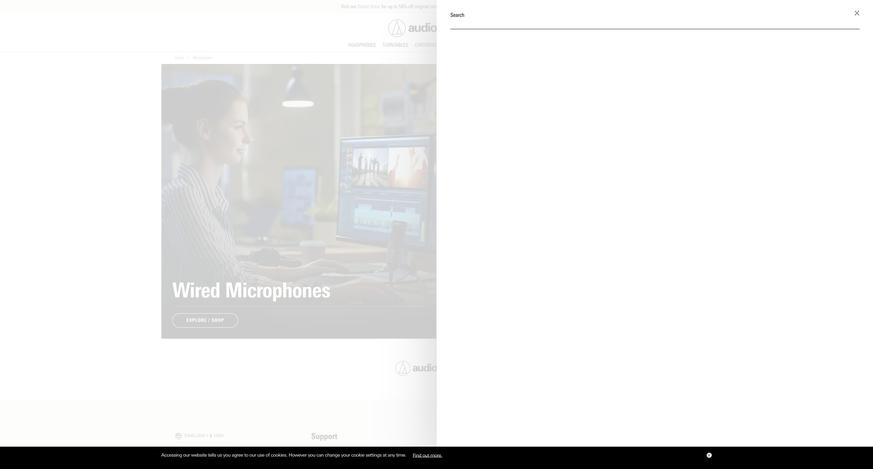 Task type: vqa. For each thing, say whether or not it's contained in the screenshot.
for
yes



Task type: describe. For each thing, give the bounding box(es) containing it.
explore / shop
[[186, 318, 224, 324]]

more.
[[431, 453, 442, 458]]

change
[[325, 453, 340, 458]]

of
[[266, 453, 270, 458]]

pricing
[[441, 3, 454, 10]]

wireless microphone systems image
[[437, 64, 712, 339]]

original
[[415, 3, 429, 10]]

woman at desk with at2020usb+ microphone image
[[161, 64, 437, 339]]

website
[[191, 453, 207, 458]]

home
[[175, 55, 184, 60]]

find out more.
[[413, 453, 442, 458]]

english  / $ usd
[[185, 434, 224, 439]]

on
[[455, 3, 460, 10]]

refurbished
[[491, 3, 514, 10]]

/ for explore
[[209, 318, 210, 324]]

support link
[[681, 26, 698, 31]]

blog
[[175, 448, 188, 453]]

Search for products, categories, ... search field
[[451, 23, 860, 29]]

our for visit
[[350, 3, 357, 10]]

blog link
[[175, 448, 188, 453]]

cross image
[[708, 455, 710, 457]]

cross image
[[855, 11, 860, 15]]

for
[[382, 3, 387, 10]]

wired
[[172, 278, 220, 303]]

0 vertical spatial store logo image
[[389, 19, 485, 37]]

find out more. link
[[408, 450, 448, 461]]

0 horizontal spatial microphones
[[193, 55, 213, 60]]

cookie
[[351, 453, 365, 458]]

support heading
[[311, 432, 338, 442]]

2 you from the left
[[308, 453, 315, 458]]

can
[[317, 453, 324, 458]]

english
[[185, 434, 205, 439]]

wired microphones
[[172, 278, 330, 303]]

english  / $ usd link
[[185, 433, 224, 440]]

certified
[[473, 3, 490, 10]]

headphones
[[348, 42, 376, 48]]

/ for english
[[207, 434, 208, 439]]

online
[[311, 454, 326, 461]]

shop
[[212, 318, 224, 324]]

outlet store link
[[358, 3, 380, 10]]

search
[[451, 12, 464, 18]]

products.
[[515, 3, 532, 10]]

50%-
[[399, 3, 409, 10]]

us
[[217, 453, 222, 458]]

orders
[[327, 454, 342, 461]]

0 vertical spatial to
[[394, 3, 398, 10]]

at
[[383, 453, 387, 458]]



Task type: locate. For each thing, give the bounding box(es) containing it.
off
[[409, 3, 414, 10]]

1 horizontal spatial to
[[394, 3, 398, 10]]

1 vertical spatial to
[[244, 453, 248, 458]]

retail
[[430, 3, 440, 10]]

0 horizontal spatial /
[[207, 434, 208, 439]]

you left the can
[[308, 453, 315, 458]]

our left the "website"
[[183, 453, 190, 458]]

online orders link
[[311, 454, 342, 461]]

store logo image
[[389, 19, 485, 37], [395, 361, 478, 376]]

support for support link
[[681, 26, 698, 31]]

support
[[681, 26, 698, 31], [311, 432, 338, 442]]

home link
[[175, 55, 184, 61]]

explore
[[186, 318, 207, 324]]

/ left $
[[207, 434, 208, 439]]

0 horizontal spatial to
[[244, 453, 248, 458]]

you
[[223, 453, 231, 458], [308, 453, 315, 458]]

any
[[388, 453, 395, 458]]

your
[[341, 453, 350, 458]]

use
[[257, 453, 265, 458]]

you right us
[[223, 453, 231, 458]]

visit
[[341, 3, 349, 10]]

to right agree
[[244, 453, 248, 458]]

1 horizontal spatial our
[[250, 453, 256, 458]]

1 horizontal spatial you
[[308, 453, 315, 458]]

0 horizontal spatial you
[[223, 453, 231, 458]]

0 horizontal spatial support
[[311, 432, 338, 442]]

1 vertical spatial microphones
[[225, 278, 330, 303]]

time.
[[396, 453, 407, 458]]

1 horizontal spatial microphones
[[225, 278, 330, 303]]

breadcrumbs image
[[187, 56, 190, 59]]

cartridges link
[[412, 42, 443, 49]]

None search field
[[451, 20, 860, 40]]

online orders
[[311, 454, 342, 461]]

however
[[289, 453, 307, 458]]

/
[[209, 318, 210, 324], [207, 434, 208, 439]]

settings
[[366, 453, 382, 458]]

up
[[388, 3, 393, 10]]

usd
[[214, 434, 224, 439]]

agree
[[232, 453, 243, 458]]

accessing our website tells us you agree to our use of cookies. however you can change your cookie settings at any time.
[[161, 453, 408, 458]]

outlet
[[358, 3, 369, 10]]

visit our outlet store for up to 50%-off original retail pricing on select certified refurbished products.
[[341, 3, 532, 10]]

0 vertical spatial /
[[209, 318, 210, 324]]

1 horizontal spatial support
[[681, 26, 698, 31]]

1 vertical spatial /
[[207, 434, 208, 439]]

our right 'visit'
[[350, 3, 357, 10]]

to right up
[[394, 3, 398, 10]]

accessing
[[161, 453, 182, 458]]

/ inside button
[[209, 318, 210, 324]]

cookies.
[[271, 453, 288, 458]]

cartridges
[[415, 42, 440, 48]]

1 vertical spatial support
[[311, 432, 338, 442]]

1 horizontal spatial /
[[209, 318, 210, 324]]

1 vertical spatial store logo image
[[395, 361, 478, 376]]

turntables
[[383, 42, 408, 48]]

1 you from the left
[[223, 453, 231, 458]]

/ left shop
[[209, 318, 210, 324]]

find
[[413, 453, 422, 458]]

0 vertical spatial support
[[681, 26, 698, 31]]

our left use at the bottom of the page
[[250, 453, 256, 458]]

our for accessing
[[183, 453, 190, 458]]

explore / shop button
[[172, 314, 238, 328]]

turntables link
[[379, 42, 412, 49]]

$
[[210, 434, 213, 439]]

our
[[350, 3, 357, 10], [183, 453, 190, 458], [250, 453, 256, 458]]

microphones
[[193, 55, 213, 60], [225, 278, 330, 303]]

out
[[423, 453, 429, 458]]

store
[[370, 3, 380, 10]]

0 vertical spatial microphones
[[193, 55, 213, 60]]

2 horizontal spatial our
[[350, 3, 357, 10]]

headphones link
[[345, 42, 379, 49]]

None field
[[451, 20, 860, 40]]

to
[[394, 3, 398, 10], [244, 453, 248, 458]]

0 horizontal spatial our
[[183, 453, 190, 458]]

select
[[461, 3, 472, 10]]

tells
[[208, 453, 216, 458]]

support for support heading
[[311, 432, 338, 442]]



